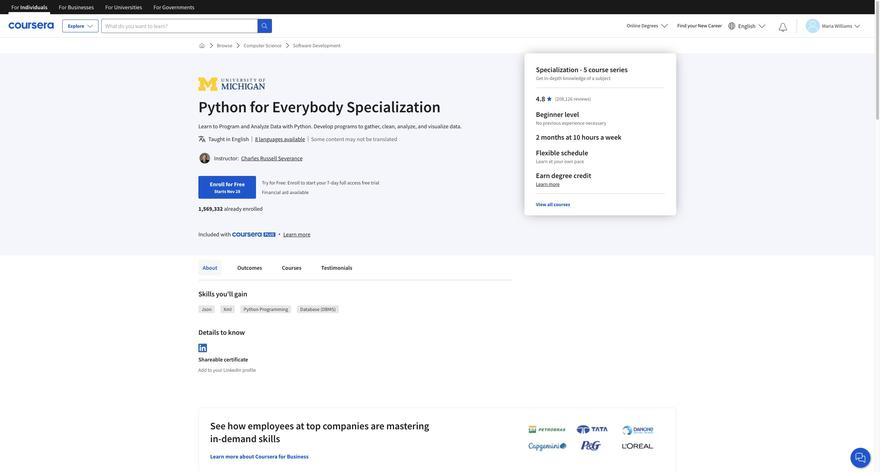 Task type: locate. For each thing, give the bounding box(es) containing it.
at down the flexible
[[549, 158, 553, 165]]

1 vertical spatial in-
[[210, 432, 221, 445]]

courses link
[[278, 260, 306, 276]]

for left individuals
[[11, 4, 19, 11]]

day
[[331, 180, 339, 186]]

1 vertical spatial python
[[244, 306, 259, 313]]

profile
[[242, 367, 256, 373]]

learn more link down earn
[[536, 181, 560, 187]]

no
[[536, 120, 542, 126]]

0 vertical spatial specialization
[[536, 65, 579, 74]]

a left week
[[601, 133, 604, 142]]

python for python programming
[[244, 306, 259, 313]]

free
[[234, 181, 245, 188]]

0 vertical spatial more
[[549, 181, 560, 187]]

learn right '•'
[[283, 231, 297, 238]]

add to your linkedin profile
[[198, 367, 256, 373]]

more
[[549, 181, 560, 187], [298, 231, 310, 238], [225, 453, 238, 460]]

1 vertical spatial english
[[232, 136, 249, 143]]

learn more link
[[536, 181, 560, 187], [283, 230, 310, 239]]

clean,
[[382, 123, 396, 130]]

specialization up depth
[[536, 65, 579, 74]]

outcomes
[[237, 264, 262, 271]]

a inside specialization - 5 course series get in-depth knowledge of a subject
[[592, 75, 595, 81]]

shareable
[[198, 356, 223, 363]]

home image
[[199, 43, 205, 48]]

view
[[536, 201, 547, 208]]

0 horizontal spatial more
[[225, 453, 238, 460]]

and right analyze,
[[418, 123, 427, 130]]

available inside 8 languages available button
[[284, 136, 305, 143]]

charles
[[241, 155, 259, 162]]

in
[[226, 136, 231, 143]]

for inside try for free: enroll to start your 7-day full access free trial financial aid available
[[270, 180, 275, 186]]

your right find
[[688, 22, 697, 29]]

1 and from the left
[[241, 123, 250, 130]]

governments
[[162, 4, 194, 11]]

2 for from the left
[[59, 4, 67, 11]]

7-
[[327, 180, 331, 186]]

be
[[366, 136, 372, 143]]

details to know
[[198, 328, 245, 337]]

python up program
[[198, 97, 247, 117]]

your inside flexible schedule learn at your own pace
[[554, 158, 563, 165]]

a
[[592, 75, 595, 81], [601, 133, 604, 142]]

1 horizontal spatial english
[[738, 22, 756, 29]]

about
[[240, 453, 254, 460]]

in- left the how
[[210, 432, 221, 445]]

None search field
[[101, 19, 272, 33]]

enroll up starts
[[210, 181, 225, 188]]

english inside english button
[[738, 22, 756, 29]]

in- right get
[[544, 75, 550, 81]]

3 for from the left
[[105, 4, 113, 11]]

demand
[[221, 432, 257, 445]]

flexible
[[536, 148, 560, 157]]

1 vertical spatial at
[[549, 158, 553, 165]]

for left governments
[[153, 4, 161, 11]]

english right in
[[232, 136, 249, 143]]

2 vertical spatial at
[[296, 420, 304, 432]]

try for free: enroll to start your 7-day full access free trial financial aid available
[[262, 180, 379, 196]]

to right add
[[208, 367, 212, 373]]

access
[[347, 180, 361, 186]]

1 vertical spatial a
[[601, 133, 604, 142]]

to
[[213, 123, 218, 130], [358, 123, 363, 130], [301, 180, 305, 186], [221, 328, 227, 337], [208, 367, 212, 373]]

charles russell severance image
[[200, 153, 210, 164]]

0 horizontal spatial at
[[296, 420, 304, 432]]

learn more link right '•'
[[283, 230, 310, 239]]

more inside the • learn more
[[298, 231, 310, 238]]

with right included
[[220, 231, 231, 238]]

0 horizontal spatial in-
[[210, 432, 221, 445]]

certificate
[[224, 356, 248, 363]]

with right data
[[282, 123, 293, 130]]

learn inside the • learn more
[[283, 231, 297, 238]]

for left the businesses
[[59, 4, 67, 11]]

data
[[270, 123, 281, 130]]

testimonials link
[[317, 260, 357, 276]]

to left start
[[301, 180, 305, 186]]

specialization
[[536, 65, 579, 74], [347, 97, 441, 117]]

to for details to know
[[221, 328, 227, 337]]

for left business
[[279, 453, 286, 460]]

see
[[210, 420, 226, 432]]

0 horizontal spatial a
[[592, 75, 595, 81]]

1 horizontal spatial a
[[601, 133, 604, 142]]

your
[[688, 22, 697, 29], [554, 158, 563, 165], [317, 180, 326, 186], [213, 367, 222, 373]]

may
[[345, 136, 356, 143]]

learn down earn
[[536, 181, 548, 187]]

learn inside flexible schedule learn at your own pace
[[536, 158, 548, 165]]

for inside 'enroll for free starts nov 28'
[[226, 181, 233, 188]]

0 horizontal spatial specialization
[[347, 97, 441, 117]]

0 vertical spatial python
[[198, 97, 247, 117]]

to up taught
[[213, 123, 218, 130]]

learn more link for degree
[[536, 181, 560, 187]]

for up analyze
[[250, 97, 269, 117]]

testimonials
[[321, 264, 352, 271]]

1 horizontal spatial in-
[[544, 75, 550, 81]]

at inside see how employees at top companies are mastering in-demand skills
[[296, 420, 304, 432]]

hours
[[582, 133, 599, 142]]

to left know
[[221, 328, 227, 337]]

details
[[198, 328, 219, 337]]

1 horizontal spatial learn more link
[[536, 181, 560, 187]]

a right of
[[592, 75, 595, 81]]

with
[[282, 123, 293, 130], [220, 231, 231, 238]]

for right the 'try'
[[270, 180, 275, 186]]

1 horizontal spatial with
[[282, 123, 293, 130]]

1 horizontal spatial at
[[549, 158, 553, 165]]

financial aid available button
[[262, 189, 309, 196]]

enroll right free:
[[288, 180, 300, 186]]

2 and from the left
[[418, 123, 427, 130]]

for for try
[[270, 180, 275, 186]]

0 vertical spatial with
[[282, 123, 293, 130]]

series
[[610, 65, 628, 74]]

included with
[[198, 231, 232, 238]]

0 vertical spatial in-
[[544, 75, 550, 81]]

are
[[371, 420, 384, 432]]

0 vertical spatial learn more link
[[536, 181, 560, 187]]

1,569,332
[[198, 205, 223, 212]]

outcomes link
[[233, 260, 266, 276]]

reviews)
[[574, 96, 591, 102]]

experience
[[562, 120, 585, 126]]

specialization - 5 course series get in-depth knowledge of a subject
[[536, 65, 628, 81]]

1 vertical spatial with
[[220, 231, 231, 238]]

science
[[266, 42, 282, 49]]

learn more link for learn
[[283, 230, 310, 239]]

english right the career
[[738, 22, 756, 29]]

1 horizontal spatial specialization
[[536, 65, 579, 74]]

software
[[293, 42, 312, 49]]

for for enroll
[[226, 181, 233, 188]]

earn
[[536, 171, 550, 180]]

• learn more
[[278, 230, 310, 238]]

1 vertical spatial learn more link
[[283, 230, 310, 239]]

more down degree
[[549, 181, 560, 187]]

more left the about
[[225, 453, 238, 460]]

browse link
[[214, 39, 235, 52]]

software development
[[293, 42, 341, 49]]

see how employees at top companies are mastering in-demand skills
[[210, 420, 429, 445]]

0 vertical spatial english
[[738, 22, 756, 29]]

maria williams
[[822, 23, 853, 29]]

available down "python."
[[284, 136, 305, 143]]

28
[[236, 189, 240, 194]]

online
[[627, 22, 641, 29]]

1 for from the left
[[11, 4, 19, 11]]

0 horizontal spatial and
[[241, 123, 250, 130]]

included
[[198, 231, 219, 238]]

1 horizontal spatial enroll
[[288, 180, 300, 186]]

and left analyze
[[241, 123, 250, 130]]

0 vertical spatial a
[[592, 75, 595, 81]]

add
[[198, 367, 207, 373]]

available right aid
[[290, 189, 309, 196]]

1 horizontal spatial and
[[418, 123, 427, 130]]

0 vertical spatial available
[[284, 136, 305, 143]]

online degrees
[[627, 22, 658, 29]]

1 horizontal spatial more
[[298, 231, 310, 238]]

some content may not be translated
[[311, 136, 397, 143]]

for up nov
[[226, 181, 233, 188]]

languages
[[259, 136, 283, 143]]

learn up taught
[[198, 123, 212, 130]]

you'll
[[216, 290, 233, 298]]

taught in english
[[208, 136, 249, 143]]

at left top in the bottom of the page
[[296, 420, 304, 432]]

python down gain
[[244, 306, 259, 313]]

python for everybody specialization
[[198, 97, 441, 117]]

how
[[228, 420, 246, 432]]

4 for from the left
[[153, 4, 161, 11]]

at left 10 at the right top
[[566, 133, 572, 142]]

at inside flexible schedule learn at your own pace
[[549, 158, 553, 165]]

maria
[[822, 23, 834, 29]]

courses
[[554, 201, 570, 208]]

for individuals
[[11, 4, 47, 11]]

for businesses
[[59, 4, 94, 11]]

coursera enterprise logos image
[[518, 425, 660, 456]]

enroll for free starts nov 28
[[210, 181, 245, 194]]

for for governments
[[153, 4, 161, 11]]

2 horizontal spatial more
[[549, 181, 560, 187]]

1 vertical spatial more
[[298, 231, 310, 238]]

at for flexible schedule learn at your own pace
[[549, 158, 553, 165]]

for for businesses
[[59, 4, 67, 11]]

specialization up clean,
[[347, 97, 441, 117]]

your left own
[[554, 158, 563, 165]]

your left 7-
[[317, 180, 326, 186]]

0 vertical spatial at
[[566, 133, 572, 142]]

at for see how employees at top companies are mastering in-demand skills
[[296, 420, 304, 432]]

software development link
[[290, 39, 343, 52]]

more right '•'
[[298, 231, 310, 238]]

0 horizontal spatial learn more link
[[283, 230, 310, 239]]

for left universities
[[105, 4, 113, 11]]

find your new career
[[678, 22, 722, 29]]

1 vertical spatial available
[[290, 189, 309, 196]]

json
[[202, 306, 212, 313]]

0 horizontal spatial enroll
[[210, 181, 225, 188]]

learn down the flexible
[[536, 158, 548, 165]]

your down shareable certificate
[[213, 367, 222, 373]]

nov
[[227, 189, 235, 194]]



Task type: vqa. For each thing, say whether or not it's contained in the screenshot.
'towards' at the bottom right
no



Task type: describe. For each thing, give the bounding box(es) containing it.
xml
[[224, 306, 232, 313]]

free:
[[276, 180, 287, 186]]

to for learn to program and analyze data with python. develop programs to gather, clean, analyze, and visualize data.
[[213, 123, 218, 130]]

of
[[587, 75, 591, 81]]

computer science
[[244, 42, 282, 49]]

specialization inside specialization - 5 course series get in-depth knowledge of a subject
[[536, 65, 579, 74]]

williams
[[835, 23, 853, 29]]

taught
[[208, 136, 225, 143]]

programs
[[334, 123, 357, 130]]

degrees
[[642, 22, 658, 29]]

show notifications image
[[779, 23, 787, 32]]

for for python
[[250, 97, 269, 117]]

previous
[[543, 120, 561, 126]]

to left gather,
[[358, 123, 363, 130]]

career
[[708, 22, 722, 29]]

learn more about coursera for business link
[[210, 453, 309, 460]]

2
[[536, 133, 540, 142]]

university of michigan image
[[198, 76, 265, 92]]

online degrees button
[[621, 18, 674, 33]]

explore button
[[62, 20, 99, 32]]

learn inside the 'earn degree credit learn more'
[[536, 181, 548, 187]]

explore
[[68, 23, 84, 29]]

full
[[340, 180, 346, 186]]

What do you want to learn? text field
[[101, 19, 258, 33]]

top
[[306, 420, 321, 432]]

get
[[536, 75, 543, 81]]

russell
[[260, 155, 277, 162]]

0 horizontal spatial english
[[232, 136, 249, 143]]

earn degree credit learn more
[[536, 171, 591, 187]]

in- inside see how employees at top companies are mastering in-demand skills
[[210, 432, 221, 445]]

banner navigation
[[6, 0, 200, 20]]

gain
[[234, 290, 247, 298]]

2 vertical spatial more
[[225, 453, 238, 460]]

shareable certificate
[[198, 356, 248, 363]]

for for individuals
[[11, 4, 19, 11]]

starts
[[214, 189, 226, 194]]

enroll inside 'enroll for free starts nov 28'
[[210, 181, 225, 188]]

visualize
[[428, 123, 449, 130]]

•
[[278, 230, 281, 238]]

available inside try for free: enroll to start your 7-day full access free trial financial aid available
[[290, 189, 309, 196]]

learn more about coursera for business
[[210, 453, 309, 460]]

view all courses link
[[536, 201, 570, 208]]

pace
[[574, 158, 584, 165]]

coursera image
[[9, 20, 54, 31]]

chat with us image
[[855, 452, 866, 464]]

instructor: charles russell severance
[[214, 155, 303, 162]]

0 horizontal spatial with
[[220, 231, 231, 238]]

level
[[565, 110, 579, 119]]

learn to program and analyze data with python. develop programs to gather, clean, analyze, and visualize data.
[[198, 123, 462, 130]]

develop
[[314, 123, 333, 130]]

analyze
[[251, 123, 269, 130]]

in- inside specialization - 5 course series get in-depth knowledge of a subject
[[544, 75, 550, 81]]

python.
[[294, 123, 313, 130]]

for for universities
[[105, 4, 113, 11]]

to for add to your linkedin profile
[[208, 367, 212, 373]]

enroll inside try for free: enroll to start your 7-day full access free trial financial aid available
[[288, 180, 300, 186]]

gather,
[[364, 123, 381, 130]]

translated
[[373, 136, 397, 143]]

python for python for everybody specialization
[[198, 97, 247, 117]]

charles russell severance link
[[241, 155, 303, 162]]

business
[[287, 453, 309, 460]]

2 horizontal spatial at
[[566, 133, 572, 142]]

knowledge
[[563, 75, 586, 81]]

your inside try for free: enroll to start your 7-day full access free trial financial aid available
[[317, 180, 326, 186]]

learn down demand in the left bottom of the page
[[210, 453, 224, 460]]

schedule
[[561, 148, 588, 157]]

browse
[[217, 42, 232, 49]]

python programming
[[244, 306, 288, 313]]

degree
[[551, 171, 572, 180]]

to inside try for free: enroll to start your 7-day full access free trial financial aid available
[[301, 180, 305, 186]]

months
[[541, 133, 564, 142]]

credit
[[574, 171, 591, 180]]

week
[[606, 133, 622, 142]]

1 vertical spatial specialization
[[347, 97, 441, 117]]

courses
[[282, 264, 301, 271]]

necessary
[[586, 120, 606, 126]]

free
[[362, 180, 370, 186]]

(208,126 reviews)
[[555, 96, 591, 102]]

for universities
[[105, 4, 142, 11]]

individuals
[[20, 4, 47, 11]]

mastering
[[386, 420, 429, 432]]

computer
[[244, 42, 265, 49]]

8
[[255, 136, 258, 143]]

-
[[580, 65, 582, 74]]

beginner
[[536, 110, 563, 119]]

content
[[326, 136, 344, 143]]

computer science link
[[241, 39, 285, 52]]

about
[[203, 264, 217, 271]]

all
[[547, 201, 553, 208]]

about link
[[198, 260, 222, 276]]

coursera plus image
[[232, 233, 276, 237]]

some
[[311, 136, 325, 143]]

financial
[[262, 189, 281, 196]]

linkedin
[[223, 367, 241, 373]]

data.
[[450, 123, 462, 130]]

flexible schedule learn at your own pace
[[536, 148, 588, 165]]

skills
[[259, 432, 280, 445]]

aid
[[282, 189, 289, 196]]

start
[[306, 180, 316, 186]]

more inside the 'earn degree credit learn more'
[[549, 181, 560, 187]]



